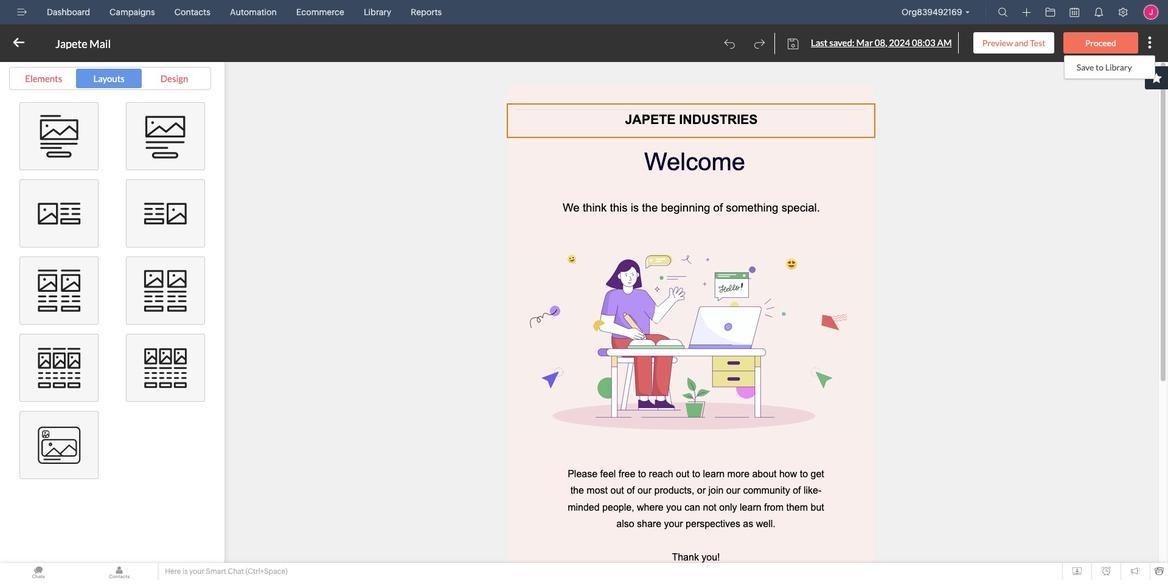 Task type: vqa. For each thing, say whether or not it's contained in the screenshot.
Here
yes



Task type: describe. For each thing, give the bounding box(es) containing it.
ecommerce link
[[291, 0, 349, 24]]

automation
[[230, 7, 277, 17]]

contacts
[[174, 7, 210, 17]]

contacts image
[[81, 563, 158, 580]]

campaigns link
[[105, 0, 160, 24]]

dashboard
[[47, 7, 90, 17]]

dashboard link
[[42, 0, 95, 24]]

org839492169
[[902, 7, 962, 17]]

is
[[182, 568, 188, 576]]

chats image
[[0, 563, 77, 580]]

quick actions image
[[1022, 8, 1031, 17]]

reports
[[411, 7, 442, 17]]

library link
[[359, 0, 396, 24]]

automation link
[[225, 0, 282, 24]]

here is your smart chat (ctrl+space)
[[165, 568, 288, 576]]

your
[[189, 568, 204, 576]]

reports link
[[406, 0, 447, 24]]

folder image
[[1046, 7, 1055, 17]]

campaigns
[[110, 7, 155, 17]]

(ctrl+space)
[[246, 568, 288, 576]]



Task type: locate. For each thing, give the bounding box(es) containing it.
contacts link
[[170, 0, 215, 24]]

ecommerce
[[296, 7, 344, 17]]

configure settings image
[[1118, 7, 1128, 17]]

library
[[364, 7, 391, 17]]

here
[[165, 568, 181, 576]]

notifications image
[[1094, 7, 1104, 17]]

calendar image
[[1070, 7, 1079, 17]]

chat
[[228, 568, 244, 576]]

smart
[[206, 568, 226, 576]]

search image
[[998, 7, 1008, 17]]



